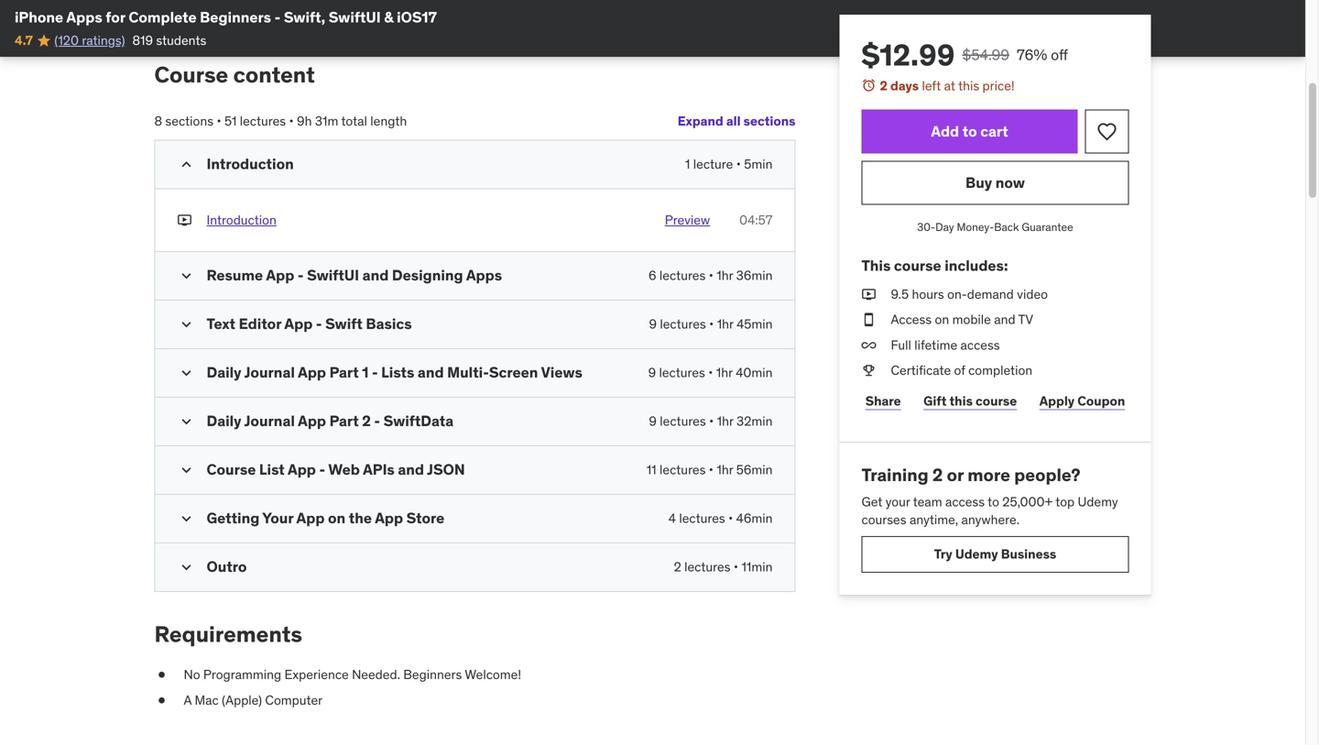 Task type: describe. For each thing, give the bounding box(es) containing it.
2 up apis
[[362, 411, 371, 430]]

(120 ratings)
[[54, 32, 125, 48]]

web
[[328, 460, 360, 479]]

- left lists
[[372, 363, 378, 382]]

anytime,
[[910, 511, 959, 528]]

journal for daily journal app part 1 - lists and multi-screen views
[[244, 363, 295, 382]]

includes:
[[945, 256, 1008, 275]]

- up text editor app - swift basics
[[298, 266, 304, 284]]

2 lectures • 11min
[[674, 558, 773, 575]]

- left web
[[319, 460, 325, 479]]

2 down 4
[[674, 558, 682, 575]]

team
[[913, 493, 943, 510]]

share
[[866, 393, 901, 409]]

9 lectures • 1hr 45min
[[649, 316, 773, 332]]

needed.
[[352, 666, 400, 683]]

small image for resume app - swiftui and designing apps
[[177, 267, 196, 285]]

full
[[891, 337, 912, 353]]

and right apis
[[398, 460, 424, 479]]

daily for daily journal app part 1 - lists and multi-screen views
[[207, 363, 242, 382]]

money-
[[957, 220, 995, 234]]

course list app - web apis and json
[[207, 460, 465, 479]]

9.5 hours on-demand video
[[891, 286, 1048, 302]]

• for course list app - web apis and json
[[709, 461, 714, 478]]

part for 1
[[330, 363, 359, 382]]

access on mobile and tv
[[891, 311, 1034, 328]]

30-
[[918, 220, 936, 234]]

11 lectures • 1hr 56min
[[647, 461, 773, 478]]

full lifetime access
[[891, 337, 1000, 353]]

11min
[[742, 558, 773, 575]]

all
[[727, 113, 741, 129]]

lectures for text editor app - swift basics
[[660, 316, 706, 332]]

sections inside dropdown button
[[744, 113, 796, 129]]

and right lists
[[418, 363, 444, 382]]

xsmall image for access
[[862, 311, 877, 329]]

swift,
[[284, 8, 325, 27]]

• left 51
[[217, 113, 221, 129]]

get
[[862, 493, 883, 510]]

business
[[1001, 546, 1057, 562]]

demand
[[967, 286, 1014, 302]]

and left tv
[[995, 311, 1016, 328]]

tv
[[1019, 311, 1034, 328]]

no programming experience needed. beginners welcome!
[[184, 666, 521, 683]]

2 days left at this price!
[[880, 77, 1015, 94]]

swift
[[325, 314, 363, 333]]

computer
[[265, 692, 323, 708]]

total
[[341, 113, 367, 129]]

resume app - swiftui and designing apps
[[207, 266, 502, 284]]

journal for daily journal app part 2 - swiftdata
[[244, 411, 295, 430]]

courses
[[862, 511, 907, 528]]

xsmall image for a
[[154, 691, 169, 709]]

small image for outro
[[177, 558, 196, 576]]

iphone
[[15, 8, 63, 27]]

1 vertical spatial this
[[950, 393, 973, 409]]

app for 1
[[298, 363, 326, 382]]

or
[[947, 464, 964, 486]]

• for daily journal app part 1 - lists and multi-screen views
[[709, 364, 713, 381]]

price!
[[983, 77, 1015, 94]]

resume
[[207, 266, 263, 284]]

40min
[[736, 364, 773, 381]]

buy
[[966, 173, 993, 192]]

lectures for daily journal app part 2 - swiftdata
[[660, 413, 706, 429]]

lectures right 51
[[240, 113, 286, 129]]

anywhere.
[[962, 511, 1020, 528]]

try
[[935, 546, 953, 562]]

course for course content
[[154, 61, 228, 88]]

lectures for outro
[[685, 558, 731, 575]]

9 lectures • 1hr 32min
[[649, 413, 773, 429]]

hours
[[912, 286, 945, 302]]

more
[[968, 464, 1011, 486]]

preview
[[665, 212, 710, 228]]

text editor app - swift basics
[[207, 314, 412, 333]]

9.5
[[891, 286, 909, 302]]

xsmall image up students
[[177, 0, 192, 13]]

- left swiftdata
[[374, 411, 380, 430]]

daily journal app part 2 - swiftdata
[[207, 411, 454, 430]]

course content
[[154, 61, 315, 88]]

small image for text editor app - swift basics
[[177, 315, 196, 334]]

small image for introduction
[[177, 155, 196, 174]]

8 sections • 51 lectures • 9h 31m total length
[[154, 113, 407, 129]]

course for course list app - web apis and json
[[207, 460, 256, 479]]

introduction button
[[207, 211, 277, 229]]

• for daily journal app part 2 - swiftdata
[[709, 413, 714, 429]]

1 horizontal spatial apps
[[466, 266, 502, 284]]

content
[[233, 61, 315, 88]]

back
[[995, 220, 1019, 234]]

36min
[[736, 267, 773, 284]]

of
[[954, 362, 966, 378]]

add
[[931, 122, 960, 141]]

0 vertical spatial 9
[[649, 316, 657, 332]]

no
[[184, 666, 200, 683]]

• for getting your app on the app store
[[729, 510, 733, 526]]

json
[[427, 460, 465, 479]]

app right the
[[375, 509, 403, 527]]

xsmall image for full
[[862, 336, 877, 354]]

people?
[[1015, 464, 1081, 486]]

1hr for daily journal app part 2 - swiftdata
[[717, 413, 734, 429]]

2 introduction from the top
[[207, 212, 277, 228]]

app for 2
[[298, 411, 326, 430]]

add to cart
[[931, 122, 1009, 141]]

0 horizontal spatial 1
[[362, 363, 369, 382]]

left
[[922, 77, 941, 94]]

$12.99
[[862, 37, 955, 73]]

training 2 or more people? get your team access to 25,000+ top udemy courses anytime, anywhere.
[[862, 464, 1119, 528]]

part for 2
[[330, 411, 359, 430]]

text
[[207, 314, 236, 333]]

cart
[[981, 122, 1009, 141]]

small image for getting your app on the app store
[[177, 509, 196, 528]]

the
[[349, 509, 372, 527]]

0 vertical spatial swiftui
[[329, 8, 381, 27]]

4
[[669, 510, 676, 526]]

• for outro
[[734, 558, 739, 575]]

now
[[996, 173, 1025, 192]]

apply coupon
[[1040, 393, 1126, 409]]

lectures for resume app - swiftui and designing apps
[[660, 267, 706, 284]]

access inside training 2 or more people? get your team access to 25,000+ top udemy courses anytime, anywhere.
[[946, 493, 985, 510]]

expand all sections
[[678, 113, 796, 129]]

1 vertical spatial course
[[976, 393, 1017, 409]]

students
[[156, 32, 206, 48]]

gift this course link
[[920, 383, 1021, 420]]

off
[[1051, 45, 1068, 64]]

getting
[[207, 509, 260, 527]]

buy now button
[[862, 161, 1129, 205]]

udemy inside training 2 or more people? get your team access to 25,000+ top udemy courses anytime, anywhere.
[[1078, 493, 1119, 510]]

list
[[259, 460, 285, 479]]

certificate
[[891, 362, 951, 378]]

app for swift
[[284, 314, 313, 333]]

• left 9h 31m
[[289, 113, 294, 129]]

1hr for course list app - web apis and json
[[717, 461, 733, 478]]

experience
[[285, 666, 349, 683]]

0 vertical spatial access
[[961, 337, 1000, 353]]

video
[[1017, 286, 1048, 302]]



Task type: locate. For each thing, give the bounding box(es) containing it.
1 small image from the top
[[177, 364, 196, 382]]

1hr left the 32min
[[717, 413, 734, 429]]

5min
[[744, 156, 773, 172]]

lectures up 11 lectures • 1hr 56min
[[660, 413, 706, 429]]

819 students
[[132, 32, 206, 48]]

swiftui left &
[[329, 8, 381, 27]]

9 for lists
[[648, 364, 656, 381]]

app for the
[[296, 509, 325, 527]]

1 horizontal spatial on
[[935, 311, 950, 328]]

1hr for resume app - swiftui and designing apps
[[717, 267, 733, 284]]

days
[[891, 77, 919, 94]]

sections right all in the top right of the page
[[744, 113, 796, 129]]

store
[[407, 509, 445, 527]]

6
[[649, 267, 657, 284]]

course left list
[[207, 460, 256, 479]]

32min
[[737, 413, 773, 429]]

certificate of completion
[[891, 362, 1033, 378]]

0 vertical spatial beginners
[[200, 8, 271, 27]]

getting your app on the app store
[[207, 509, 445, 527]]

guarantee
[[1022, 220, 1074, 234]]

9 lectures • 1hr 40min
[[648, 364, 773, 381]]

1 vertical spatial apps
[[466, 266, 502, 284]]

xsmall image for no
[[154, 666, 169, 684]]

course down completion
[[976, 393, 1017, 409]]

3 small image from the top
[[177, 461, 196, 479]]

sections
[[744, 113, 796, 129], [165, 113, 214, 129]]

xsmall image left no
[[154, 666, 169, 684]]

views
[[541, 363, 583, 382]]

1 vertical spatial journal
[[244, 411, 295, 430]]

0 vertical spatial apps
[[66, 8, 102, 27]]

this
[[862, 256, 891, 275]]

requirements
[[154, 620, 302, 648]]

lectures right 6
[[660, 267, 706, 284]]

1 horizontal spatial 1
[[685, 156, 690, 172]]

your
[[262, 509, 294, 527]]

small image for daily journal app part 2 - swiftdata
[[177, 412, 196, 431]]

and
[[363, 266, 389, 284], [995, 311, 1016, 328], [418, 363, 444, 382], [398, 460, 424, 479]]

56min
[[737, 461, 773, 478]]

beginners for -
[[200, 8, 271, 27]]

2 vertical spatial 9
[[649, 413, 657, 429]]

journal up list
[[244, 411, 295, 430]]

at
[[944, 77, 956, 94]]

programming
[[203, 666, 281, 683]]

part
[[330, 363, 359, 382], [330, 411, 359, 430]]

0 horizontal spatial udemy
[[956, 546, 999, 562]]

lectures for getting your app on the app store
[[679, 510, 726, 526]]

access down or
[[946, 493, 985, 510]]

daily journal app part 1 - lists and multi-screen views
[[207, 363, 583, 382]]

part down swift
[[330, 363, 359, 382]]

app
[[266, 266, 294, 284], [284, 314, 313, 333], [298, 363, 326, 382], [298, 411, 326, 430], [288, 460, 316, 479], [296, 509, 325, 527], [375, 509, 403, 527]]

1 horizontal spatial course
[[976, 393, 1017, 409]]

0 horizontal spatial on
[[328, 509, 346, 527]]

0 vertical spatial on
[[935, 311, 950, 328]]

expand
[[678, 113, 724, 129]]

sections right 8 on the top of page
[[165, 113, 214, 129]]

2 journal from the top
[[244, 411, 295, 430]]

1hr left 45min
[[717, 316, 734, 332]]

0 horizontal spatial apps
[[66, 8, 102, 27]]

1hr
[[717, 267, 733, 284], [717, 316, 734, 332], [716, 364, 733, 381], [717, 413, 734, 429], [717, 461, 733, 478]]

6 lectures • 1hr 36min
[[649, 267, 773, 284]]

ios17
[[397, 8, 437, 27]]

• left the 32min
[[709, 413, 714, 429]]

0 vertical spatial part
[[330, 363, 359, 382]]

2 right alarm image
[[880, 77, 888, 94]]

1 vertical spatial swiftui
[[307, 266, 359, 284]]

lectures right 4
[[679, 510, 726, 526]]

to up the anywhere.
[[988, 493, 1000, 510]]

1 left the lecture
[[685, 156, 690, 172]]

xsmall image left the full
[[862, 336, 877, 354]]

lifetime
[[915, 337, 958, 353]]

daily for daily journal app part 2 - swiftdata
[[207, 411, 242, 430]]

• left 11min at the bottom right of the page
[[734, 558, 739, 575]]

day
[[936, 220, 955, 234]]

journal down editor
[[244, 363, 295, 382]]

1 small image from the top
[[177, 155, 196, 174]]

51
[[225, 113, 237, 129]]

beginners
[[200, 8, 271, 27], [403, 666, 462, 683]]

9 up 11
[[649, 413, 657, 429]]

xsmall image left introduction button
[[177, 211, 192, 229]]

app right your
[[296, 509, 325, 527]]

apply
[[1040, 393, 1075, 409]]

lectures left 11min at the bottom right of the page
[[685, 558, 731, 575]]

1hr for text editor app - swift basics
[[717, 316, 734, 332]]

course
[[894, 256, 942, 275], [976, 393, 1017, 409]]

swiftui up swift
[[307, 266, 359, 284]]

beginners up course content at the top left of the page
[[200, 8, 271, 27]]

xsmall image
[[862, 311, 877, 329], [862, 336, 877, 354], [154, 666, 169, 684], [154, 691, 169, 709]]

lectures right 11
[[660, 461, 706, 478]]

819
[[132, 32, 153, 48]]

1 vertical spatial to
[[988, 493, 1000, 510]]

app right editor
[[284, 314, 313, 333]]

alarm image
[[862, 78, 877, 93]]

xsmall image down this
[[862, 286, 877, 303]]

swiftui
[[329, 8, 381, 27], [307, 266, 359, 284]]

• left the 5min
[[737, 156, 741, 172]]

course
[[154, 61, 228, 88], [207, 460, 256, 479]]

this right the at
[[959, 77, 980, 94]]

4 small image from the top
[[177, 509, 196, 528]]

on
[[935, 311, 950, 328], [328, 509, 346, 527]]

11
[[647, 461, 657, 478]]

1
[[685, 156, 690, 172], [362, 363, 369, 382]]

4 small image from the top
[[177, 558, 196, 576]]

beginners right needed.
[[403, 666, 462, 683]]

lectures up 9 lectures • 1hr 32min
[[659, 364, 706, 381]]

app for web
[[288, 460, 316, 479]]

0 horizontal spatial to
[[963, 122, 977, 141]]

1 vertical spatial daily
[[207, 411, 242, 430]]

(120
[[54, 32, 79, 48]]

0 vertical spatial daily
[[207, 363, 242, 382]]

lectures up 9 lectures • 1hr 40min
[[660, 316, 706, 332]]

0 horizontal spatial course
[[894, 256, 942, 275]]

0 vertical spatial course
[[894, 256, 942, 275]]

a
[[184, 692, 192, 708]]

• left "46min"
[[729, 510, 733, 526]]

welcome!
[[465, 666, 521, 683]]

9 up 9 lectures • 1hr 32min
[[648, 364, 656, 381]]

1hr left the 56min
[[717, 461, 733, 478]]

• left 40min
[[709, 364, 713, 381]]

1 introduction from the top
[[207, 154, 294, 173]]

completion
[[969, 362, 1033, 378]]

udemy right try
[[956, 546, 999, 562]]

1 left lists
[[362, 363, 369, 382]]

3 small image from the top
[[177, 315, 196, 334]]

gift
[[924, 393, 947, 409]]

9 down 6
[[649, 316, 657, 332]]

to inside button
[[963, 122, 977, 141]]

small image for course list app - web apis and json
[[177, 461, 196, 479]]

4 lectures • 46min
[[669, 510, 773, 526]]

2 part from the top
[[330, 411, 359, 430]]

and up basics
[[363, 266, 389, 284]]

on up 'full lifetime access'
[[935, 311, 950, 328]]

xsmall image left the a
[[154, 691, 169, 709]]

lectures
[[240, 113, 286, 129], [660, 267, 706, 284], [660, 316, 706, 332], [659, 364, 706, 381], [660, 413, 706, 429], [660, 461, 706, 478], [679, 510, 726, 526], [685, 558, 731, 575]]

1 vertical spatial part
[[330, 411, 359, 430]]

• for introduction
[[737, 156, 741, 172]]

app right list
[[288, 460, 316, 479]]

1 horizontal spatial sections
[[744, 113, 796, 129]]

xsmall image up share at the bottom right of the page
[[862, 361, 877, 379]]

top
[[1056, 493, 1075, 510]]

this right gift on the bottom of page
[[950, 393, 973, 409]]

xsmall image left access
[[862, 311, 877, 329]]

apps up (120 ratings)
[[66, 8, 102, 27]]

(apple)
[[222, 692, 262, 708]]

udemy right the top on the bottom right of the page
[[1078, 493, 1119, 510]]

1 vertical spatial 1
[[362, 363, 369, 382]]

small image
[[177, 155, 196, 174], [177, 267, 196, 285], [177, 315, 196, 334], [177, 509, 196, 528]]

0 vertical spatial course
[[154, 61, 228, 88]]

1 horizontal spatial beginners
[[403, 666, 462, 683]]

2 inside training 2 or more people? get your team access to 25,000+ top udemy courses anytime, anywhere.
[[933, 464, 943, 486]]

0 vertical spatial 1
[[685, 156, 690, 172]]

- left swift,
[[275, 8, 281, 27]]

1 vertical spatial introduction
[[207, 212, 277, 228]]

1 vertical spatial on
[[328, 509, 346, 527]]

wishlist image
[[1096, 121, 1118, 143]]

coupon
[[1078, 393, 1126, 409]]

introduction down 51
[[207, 154, 294, 173]]

app right 'resume'
[[266, 266, 294, 284]]

iphone apps for complete beginners - swift, swiftui & ios17
[[15, 8, 437, 27]]

1 horizontal spatial udemy
[[1078, 493, 1119, 510]]

0 vertical spatial journal
[[244, 363, 295, 382]]

mobile
[[953, 311, 991, 328]]

try udemy business link
[[862, 536, 1129, 573]]

1 vertical spatial 9
[[648, 364, 656, 381]]

beginners for welcome!
[[403, 666, 462, 683]]

apps
[[66, 8, 102, 27], [466, 266, 502, 284]]

1hr left 36min in the top of the page
[[717, 267, 733, 284]]

46min
[[736, 510, 773, 526]]

0 horizontal spatial beginners
[[200, 8, 271, 27]]

45min
[[737, 316, 773, 332]]

try udemy business
[[935, 546, 1057, 562]]

part up web
[[330, 411, 359, 430]]

1 vertical spatial access
[[946, 493, 985, 510]]

course down students
[[154, 61, 228, 88]]

to left cart
[[963, 122, 977, 141]]

on-
[[948, 286, 968, 302]]

apps right designing
[[466, 266, 502, 284]]

• for resume app - swiftui and designing apps
[[709, 267, 714, 284]]

gift this course
[[924, 393, 1017, 409]]

• left the 56min
[[709, 461, 714, 478]]

buy now
[[966, 173, 1025, 192]]

complete
[[129, 8, 197, 27]]

1hr for daily journal app part 1 - lists and multi-screen views
[[716, 364, 733, 381]]

small image
[[177, 364, 196, 382], [177, 412, 196, 431], [177, 461, 196, 479], [177, 558, 196, 576]]

- left swift
[[316, 314, 322, 333]]

course up hours
[[894, 256, 942, 275]]

app down text editor app - swift basics
[[298, 363, 326, 382]]

training
[[862, 464, 929, 486]]

app up course list app - web apis and json
[[298, 411, 326, 430]]

1 journal from the top
[[244, 363, 295, 382]]

xsmall image
[[177, 0, 192, 13], [177, 211, 192, 229], [862, 286, 877, 303], [862, 361, 877, 379]]

2
[[880, 77, 888, 94], [362, 411, 371, 430], [933, 464, 943, 486], [674, 558, 682, 575]]

• for text editor app - swift basics
[[709, 316, 714, 332]]

lectures for daily journal app part 1 - lists and multi-screen views
[[659, 364, 706, 381]]

2 left or
[[933, 464, 943, 486]]

1 part from the top
[[330, 363, 359, 382]]

0 vertical spatial introduction
[[207, 154, 294, 173]]

add to cart button
[[862, 110, 1078, 154]]

2 daily from the top
[[207, 411, 242, 430]]

9 for swiftdata
[[649, 413, 657, 429]]

1 horizontal spatial to
[[988, 493, 1000, 510]]

2 small image from the top
[[177, 412, 196, 431]]

daily
[[207, 363, 242, 382], [207, 411, 242, 430]]

access
[[891, 311, 932, 328]]

0 horizontal spatial sections
[[165, 113, 214, 129]]

1hr left 40min
[[716, 364, 733, 381]]

outro
[[207, 557, 247, 576]]

1 vertical spatial udemy
[[956, 546, 999, 562]]

mac
[[195, 692, 219, 708]]

to inside training 2 or more people? get your team access to 25,000+ top udemy courses anytime, anywhere.
[[988, 493, 1000, 510]]

• left 36min in the top of the page
[[709, 267, 714, 284]]

0 vertical spatial this
[[959, 77, 980, 94]]

0 vertical spatial udemy
[[1078, 493, 1119, 510]]

0 vertical spatial to
[[963, 122, 977, 141]]

lectures for course list app - web apis and json
[[660, 461, 706, 478]]

• left 45min
[[709, 316, 714, 332]]

small image for daily journal app part 1 - lists and multi-screen views
[[177, 364, 196, 382]]

1 lecture • 5min
[[685, 156, 773, 172]]

2 small image from the top
[[177, 267, 196, 285]]

introduction up 'resume'
[[207, 212, 277, 228]]

-
[[275, 8, 281, 27], [298, 266, 304, 284], [316, 314, 322, 333], [372, 363, 378, 382], [374, 411, 380, 430], [319, 460, 325, 479]]

9
[[649, 316, 657, 332], [648, 364, 656, 381], [649, 413, 657, 429]]

1 vertical spatial beginners
[[403, 666, 462, 683]]

1 daily from the top
[[207, 363, 242, 382]]

04:57
[[740, 212, 773, 228]]

1 vertical spatial course
[[207, 460, 256, 479]]

on left the
[[328, 509, 346, 527]]

•
[[217, 113, 221, 129], [289, 113, 294, 129], [737, 156, 741, 172], [709, 267, 714, 284], [709, 316, 714, 332], [709, 364, 713, 381], [709, 413, 714, 429], [709, 461, 714, 478], [729, 510, 733, 526], [734, 558, 739, 575]]

access down mobile
[[961, 337, 1000, 353]]

ratings)
[[82, 32, 125, 48]]



Task type: vqa. For each thing, say whether or not it's contained in the screenshot.


